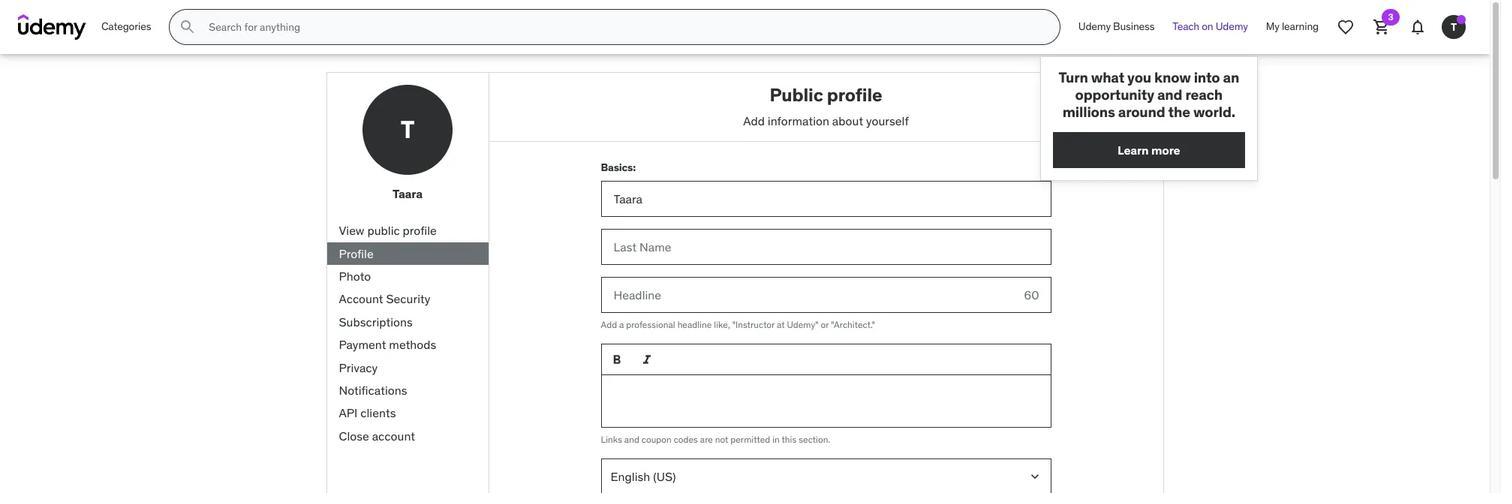 Task type: describe. For each thing, give the bounding box(es) containing it.
millions
[[1063, 103, 1115, 121]]

1 vertical spatial t
[[401, 114, 415, 145]]

0 horizontal spatial and
[[624, 434, 639, 445]]

api clients
[[339, 406, 396, 421]]

world.
[[1193, 103, 1235, 121]]

profile inside public profile add information about yourself
[[827, 83, 882, 107]]

you
[[1127, 68, 1151, 86]]

what
[[1091, 68, 1124, 86]]

payment
[[339, 337, 386, 352]]

1 vertical spatial profile
[[403, 223, 437, 238]]

notifications
[[339, 383, 407, 398]]

shopping cart with 3 items image
[[1373, 18, 1391, 36]]

api clients link
[[327, 402, 488, 425]]

on
[[1202, 20, 1213, 33]]

into
[[1194, 68, 1220, 86]]

public
[[770, 83, 823, 107]]

reach
[[1185, 85, 1223, 103]]

add a professional headline like, "instructor at udemy" or "architect."
[[601, 319, 875, 330]]

udemy image
[[18, 14, 86, 40]]

payment methods link
[[327, 333, 488, 356]]

teach
[[1173, 20, 1199, 33]]

not
[[715, 434, 728, 445]]

60
[[1024, 287, 1039, 302]]

add inside public profile add information about yourself
[[743, 113, 765, 128]]

subscriptions link
[[327, 311, 488, 333]]

Last Name text field
[[601, 229, 1051, 265]]

professional
[[626, 319, 675, 330]]

payment methods
[[339, 337, 436, 352]]

notifications link
[[327, 379, 488, 402]]

in
[[772, 434, 780, 445]]

links
[[601, 434, 622, 445]]

section.
[[799, 434, 830, 445]]

learn more link
[[1053, 132, 1245, 168]]

close account
[[339, 428, 415, 443]]

learn more
[[1118, 142, 1180, 157]]

turn
[[1059, 68, 1088, 86]]

view public profile link
[[327, 219, 488, 242]]

photo
[[339, 269, 371, 284]]

First Name text field
[[601, 181, 1051, 217]]

teach on udemy link
[[1164, 9, 1257, 45]]

taara
[[393, 186, 422, 201]]

close
[[339, 428, 369, 443]]

security
[[386, 291, 430, 307]]

a
[[619, 319, 624, 330]]

business
[[1113, 20, 1155, 33]]

my learning
[[1266, 20, 1319, 33]]

yourself
[[866, 113, 909, 128]]



Task type: locate. For each thing, give the bounding box(es) containing it.
headline
[[677, 319, 712, 330]]

1 vertical spatial add
[[601, 319, 617, 330]]

0 vertical spatial t
[[1451, 20, 1457, 33]]

subscriptions
[[339, 314, 413, 329]]

profile up about
[[827, 83, 882, 107]]

around
[[1118, 103, 1165, 121]]

and left reach
[[1157, 85, 1182, 103]]

t link
[[1436, 9, 1472, 45]]

Headline text field
[[601, 277, 1012, 313]]

opportunity
[[1075, 85, 1154, 103]]

0 vertical spatial profile
[[827, 83, 882, 107]]

or
[[821, 319, 829, 330]]

profile up profile link
[[403, 223, 437, 238]]

1 horizontal spatial udemy
[[1216, 20, 1248, 33]]

categories
[[101, 20, 151, 33]]

privacy
[[339, 360, 378, 375]]

udemy right on
[[1216, 20, 1248, 33]]

coupon
[[642, 434, 672, 445]]

you have alerts image
[[1457, 15, 1466, 24]]

photo link
[[327, 265, 488, 288]]

1 horizontal spatial profile
[[827, 83, 882, 107]]

0 horizontal spatial profile
[[403, 223, 437, 238]]

and right links
[[624, 434, 639, 445]]

turn what you know into an opportunity and reach millions around the world.
[[1059, 68, 1239, 121]]

privacy link
[[327, 356, 488, 379]]

3 link
[[1364, 9, 1400, 45]]

public
[[367, 223, 400, 238]]

0 horizontal spatial t
[[401, 114, 415, 145]]

add left a
[[601, 319, 617, 330]]

at
[[777, 319, 785, 330]]

my
[[1266, 20, 1280, 33]]

Search for anything text field
[[206, 14, 1042, 40]]

categories button
[[92, 9, 160, 45]]

and
[[1157, 85, 1182, 103], [624, 434, 639, 445]]

account security
[[339, 291, 430, 307]]

the
[[1168, 103, 1190, 121]]

1 horizontal spatial add
[[743, 113, 765, 128]]

account
[[339, 291, 383, 307]]

account security link
[[327, 288, 488, 311]]

are
[[700, 434, 713, 445]]

public profile add information about yourself
[[743, 83, 909, 128]]

add left information
[[743, 113, 765, 128]]

0 horizontal spatial add
[[601, 319, 617, 330]]

view public profile
[[339, 223, 437, 238]]

None text field
[[601, 375, 1051, 428]]

links and coupon codes are not permitted in this section.
[[601, 434, 830, 445]]

an
[[1223, 68, 1239, 86]]

wishlist image
[[1337, 18, 1355, 36]]

bold image
[[609, 352, 624, 367]]

"architect."
[[831, 319, 875, 330]]

learning
[[1282, 20, 1319, 33]]

submit search image
[[179, 18, 197, 36]]

3
[[1388, 11, 1393, 23]]

profile link
[[327, 242, 488, 265]]

my learning link
[[1257, 9, 1328, 45]]

api
[[339, 406, 358, 421]]

0 horizontal spatial udemy
[[1078, 20, 1111, 33]]

notifications image
[[1409, 18, 1427, 36]]

more
[[1151, 142, 1180, 157]]

like,
[[714, 319, 730, 330]]

0 vertical spatial add
[[743, 113, 765, 128]]

t right 'notifications' image
[[1451, 20, 1457, 33]]

1 udemy from the left
[[1078, 20, 1111, 33]]

t
[[1451, 20, 1457, 33], [401, 114, 415, 145]]

know
[[1154, 68, 1191, 86]]

1 vertical spatial and
[[624, 434, 639, 445]]

udemy left business
[[1078, 20, 1111, 33]]

t up taara
[[401, 114, 415, 145]]

and inside turn what you know into an opportunity and reach millions around the world.
[[1157, 85, 1182, 103]]

view
[[339, 223, 364, 238]]

teach on udemy
[[1173, 20, 1248, 33]]

1 horizontal spatial t
[[1451, 20, 1457, 33]]

profile
[[339, 246, 374, 261]]

codes
[[674, 434, 698, 445]]

this
[[782, 434, 797, 445]]

about
[[832, 113, 863, 128]]

methods
[[389, 337, 436, 352]]

udemy business
[[1078, 20, 1155, 33]]

account
[[372, 428, 415, 443]]

udemy business link
[[1069, 9, 1164, 45]]

learn
[[1118, 142, 1149, 157]]

basics:
[[601, 160, 636, 174]]

italic image
[[639, 352, 654, 367]]

udemy"
[[787, 319, 819, 330]]

udemy
[[1078, 20, 1111, 33], [1216, 20, 1248, 33]]

information
[[768, 113, 829, 128]]

close account link
[[327, 425, 488, 447]]

add
[[743, 113, 765, 128], [601, 319, 617, 330]]

permitted
[[731, 434, 770, 445]]

profile
[[827, 83, 882, 107], [403, 223, 437, 238]]

1 horizontal spatial and
[[1157, 85, 1182, 103]]

clients
[[360, 406, 396, 421]]

0 vertical spatial and
[[1157, 85, 1182, 103]]

2 udemy from the left
[[1216, 20, 1248, 33]]

"instructor
[[732, 319, 775, 330]]



Task type: vqa. For each thing, say whether or not it's contained in the screenshot.
Privacy on the bottom left of the page
yes



